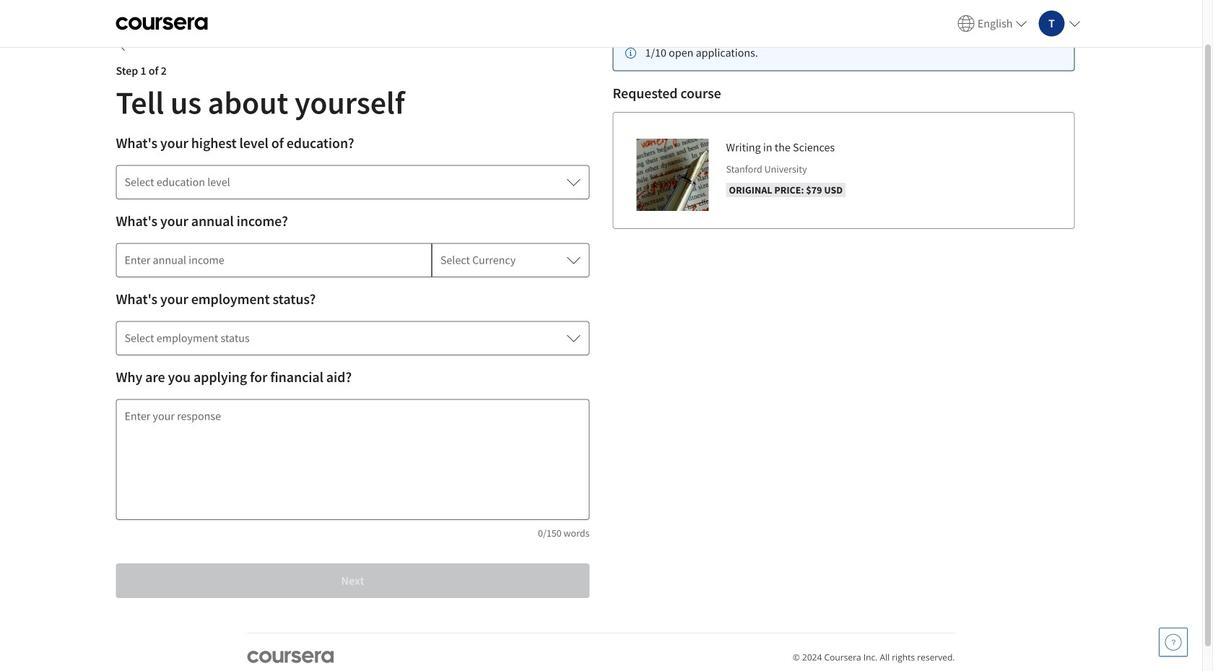 Task type: describe. For each thing, give the bounding box(es) containing it.
0 horizontal spatial coursera image
[[116, 12, 208, 35]]

Why are you applying for financial aid? text field
[[116, 399, 590, 520]]

What's your annual income? number field
[[116, 243, 432, 277]]

writing in the sciences image
[[637, 139, 709, 211]]

1 horizontal spatial coursera image
[[247, 651, 334, 663]]



Task type: vqa. For each thing, say whether or not it's contained in the screenshot.
COURSERA image to the left
yes



Task type: locate. For each thing, give the bounding box(es) containing it.
help center image
[[1165, 633, 1182, 651]]

1 vertical spatial coursera image
[[247, 651, 334, 663]]

0 vertical spatial coursera image
[[116, 12, 208, 35]]

main content
[[0, 0, 1203, 671]]

coursera image
[[116, 12, 208, 35], [247, 651, 334, 663]]



